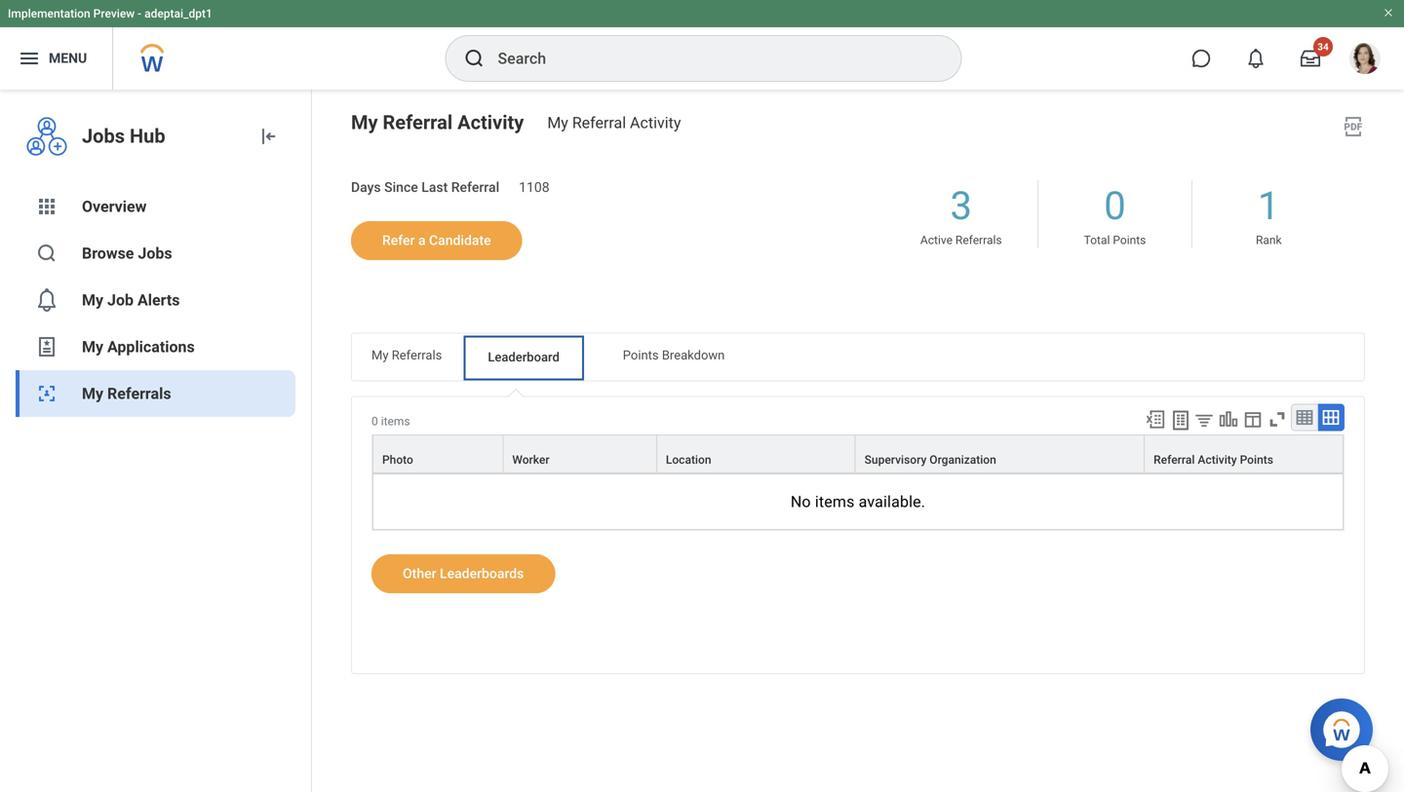 Task type: locate. For each thing, give the bounding box(es) containing it.
rank
[[1256, 234, 1282, 247]]

referrals inside tab list
[[392, 348, 442, 363]]

0 up "photo" popup button
[[372, 415, 378, 429]]

points
[[1113, 234, 1146, 247], [623, 348, 659, 363], [1240, 453, 1273, 467]]

activity down search workday 'search box'
[[630, 113, 681, 132]]

0 horizontal spatial my referrals
[[82, 385, 171, 403]]

0 vertical spatial referrals
[[956, 234, 1002, 247]]

0
[[1104, 183, 1126, 229], [372, 415, 378, 429]]

my up days
[[351, 111, 378, 134]]

my referrals
[[372, 348, 442, 363], [82, 385, 171, 403]]

available.
[[859, 493, 926, 511]]

my applications link
[[16, 324, 295, 371]]

days since last referral
[[351, 179, 499, 196]]

document star image
[[35, 335, 59, 359]]

notifications large image
[[1246, 49, 1266, 68], [35, 289, 59, 312]]

1 horizontal spatial my referral activity
[[547, 113, 681, 132]]

row
[[372, 435, 1344, 474]]

1 vertical spatial notifications large image
[[35, 289, 59, 312]]

fullscreen image
[[1267, 409, 1288, 431]]

export to worksheets image
[[1169, 409, 1193, 433]]

browse
[[82, 244, 134, 263]]

jobs hub element
[[82, 123, 241, 150]]

browse jobs
[[82, 244, 172, 263]]

0 vertical spatial points
[[1113, 234, 1146, 247]]

referral
[[383, 111, 453, 134], [572, 113, 626, 132], [451, 179, 499, 196], [1154, 453, 1195, 467]]

1 rank
[[1256, 183, 1282, 247]]

2 vertical spatial referrals
[[107, 385, 171, 403]]

points inside popup button
[[1240, 453, 1273, 467]]

points right total
[[1113, 234, 1146, 247]]

activity down search icon
[[457, 111, 524, 134]]

2 horizontal spatial referrals
[[956, 234, 1002, 247]]

referrals down my applications
[[107, 385, 171, 403]]

1 horizontal spatial referrals
[[392, 348, 442, 363]]

menu button
[[0, 27, 112, 90]]

1 vertical spatial items
[[815, 493, 855, 511]]

worker button
[[504, 436, 656, 473]]

2 horizontal spatial activity
[[1198, 453, 1237, 467]]

jobs left hub
[[82, 125, 125, 148]]

job
[[107, 291, 134, 310]]

other leaderboards button
[[372, 555, 555, 594]]

1 horizontal spatial my referrals
[[372, 348, 442, 363]]

notifications large image left inbox large 'icon'
[[1246, 49, 1266, 68]]

alerts
[[138, 291, 180, 310]]

3 active referrals
[[920, 183, 1002, 247]]

items for 0
[[381, 415, 410, 429]]

items right no on the bottom right of the page
[[815, 493, 855, 511]]

navigation pane region
[[0, 90, 312, 793]]

implementation
[[8, 7, 90, 20]]

0 horizontal spatial points
[[623, 348, 659, 363]]

total
[[1084, 234, 1110, 247]]

search image
[[463, 47, 486, 70]]

1 vertical spatial points
[[623, 348, 659, 363]]

1 horizontal spatial notifications large image
[[1246, 49, 1266, 68]]

referrals up 0 items
[[392, 348, 442, 363]]

1 horizontal spatial activity
[[630, 113, 681, 132]]

0 vertical spatial items
[[381, 415, 410, 429]]

points inside 0 total points
[[1113, 234, 1146, 247]]

my referrals down my applications
[[82, 385, 171, 403]]

search image
[[35, 242, 59, 265]]

jobs up my job alerts link
[[138, 244, 172, 263]]

items up photo
[[381, 415, 410, 429]]

my referrals up 0 items
[[372, 348, 442, 363]]

my
[[351, 111, 378, 134], [547, 113, 568, 132], [82, 291, 103, 310], [82, 338, 103, 356], [372, 348, 389, 363], [82, 385, 103, 403]]

points inside tab list
[[623, 348, 659, 363]]

my job alerts
[[82, 291, 180, 310]]

supervisory organization button
[[856, 436, 1144, 473]]

0 horizontal spatial notifications large image
[[35, 289, 59, 312]]

0 inside 0 total points
[[1104, 183, 1126, 229]]

refer a candidate
[[382, 232, 491, 248]]

photo
[[382, 453, 413, 467]]

0 horizontal spatial jobs
[[82, 125, 125, 148]]

applications
[[107, 338, 195, 356]]

points for referral
[[1240, 453, 1273, 467]]

activity down "expand/collapse chart" icon
[[1198, 453, 1237, 467]]

1 horizontal spatial items
[[815, 493, 855, 511]]

my right 'my referrals' image
[[82, 385, 103, 403]]

1 vertical spatial referrals
[[392, 348, 442, 363]]

0 for 0 total points
[[1104, 183, 1126, 229]]

referrals
[[956, 234, 1002, 247], [392, 348, 442, 363], [107, 385, 171, 403]]

referrals down 3 on the top right of page
[[956, 234, 1002, 247]]

my up the days since last referral element
[[547, 113, 568, 132]]

0 vertical spatial my referrals
[[372, 348, 442, 363]]

0 horizontal spatial 0
[[372, 415, 378, 429]]

browse jobs link
[[16, 230, 295, 277]]

my referrals image
[[35, 382, 59, 406]]

1 horizontal spatial jobs
[[138, 244, 172, 263]]

my referrals inside the navigation pane region
[[82, 385, 171, 403]]

tab list containing my referrals
[[352, 334, 1364, 383]]

my referrals inside tab list
[[372, 348, 442, 363]]

activity
[[457, 111, 524, 134], [630, 113, 681, 132], [1198, 453, 1237, 467]]

table image
[[1295, 408, 1314, 428]]

1
[[1258, 183, 1280, 229]]

notifications large image down search image
[[35, 289, 59, 312]]

1 vertical spatial my referrals
[[82, 385, 171, 403]]

34
[[1318, 41, 1329, 53]]

jobs
[[82, 125, 125, 148], [138, 244, 172, 263]]

location button
[[657, 436, 855, 473]]

points left breakdown
[[623, 348, 659, 363]]

1 horizontal spatial 0
[[1104, 183, 1126, 229]]

points down click to view/edit grid preferences icon
[[1240, 453, 1273, 467]]

my left job
[[82, 291, 103, 310]]

0 horizontal spatial items
[[381, 415, 410, 429]]

worker
[[512, 453, 550, 467]]

1 horizontal spatial points
[[1113, 234, 1146, 247]]

heatmap image
[[35, 195, 59, 218]]

refer
[[382, 232, 415, 248]]

2 horizontal spatial points
[[1240, 453, 1273, 467]]

0 horizontal spatial my referral activity
[[351, 111, 524, 134]]

notifications large image inside my job alerts link
[[35, 289, 59, 312]]

1 vertical spatial 0
[[372, 415, 378, 429]]

2 vertical spatial points
[[1240, 453, 1273, 467]]

referral activity points button
[[1145, 436, 1343, 473]]

toolbar
[[1136, 404, 1345, 435]]

items
[[381, 415, 410, 429], [815, 493, 855, 511]]

0 vertical spatial 0
[[1104, 183, 1126, 229]]

my up 0 items
[[372, 348, 389, 363]]

tab list
[[352, 334, 1364, 383]]

referrals inside the navigation pane region
[[107, 385, 171, 403]]

expand table image
[[1321, 408, 1341, 428]]

0 up total
[[1104, 183, 1126, 229]]

click to view/edit grid preferences image
[[1242, 409, 1264, 431]]

transformation import image
[[256, 125, 280, 148]]

other
[[403, 566, 436, 582]]

activity inside referral activity points popup button
[[1198, 453, 1237, 467]]

my referral activity
[[351, 111, 524, 134], [547, 113, 681, 132]]

0 horizontal spatial referrals
[[107, 385, 171, 403]]

days
[[351, 179, 381, 196]]

items for no
[[815, 493, 855, 511]]

profile logan mcneil image
[[1350, 43, 1381, 78]]



Task type: vqa. For each thing, say whether or not it's contained in the screenshot.
the left notifications large image
yes



Task type: describe. For each thing, give the bounding box(es) containing it.
-
[[138, 7, 141, 20]]

my applications
[[82, 338, 195, 356]]

close environment banner image
[[1383, 7, 1394, 19]]

implementation preview -   adeptai_dpt1
[[8, 7, 212, 20]]

0 items
[[372, 415, 410, 429]]

1108
[[519, 179, 550, 196]]

leaderboards
[[440, 566, 524, 582]]

0 vertical spatial jobs
[[82, 125, 125, 148]]

organization
[[930, 453, 996, 467]]

expand/collapse chart image
[[1218, 409, 1239, 431]]

last
[[422, 179, 448, 196]]

export to excel image
[[1145, 409, 1166, 431]]

1 vertical spatial jobs
[[138, 244, 172, 263]]

since
[[384, 179, 418, 196]]

Search Workday  search field
[[498, 37, 921, 80]]

my right 'document star' icon
[[82, 338, 103, 356]]

location
[[666, 453, 711, 467]]

a
[[418, 232, 426, 248]]

row containing photo
[[372, 435, 1344, 474]]

jobs hub
[[82, 125, 165, 148]]

view printable version (pdf) image
[[1342, 115, 1365, 138]]

photo button
[[373, 436, 503, 473]]

overview
[[82, 197, 147, 216]]

menu
[[49, 50, 87, 66]]

supervisory
[[865, 453, 927, 467]]

0 total points
[[1084, 183, 1146, 247]]

referrals inside 3 active referrals
[[956, 234, 1002, 247]]

0 horizontal spatial activity
[[457, 111, 524, 134]]

justify image
[[18, 47, 41, 70]]

hub
[[130, 125, 165, 148]]

0 vertical spatial notifications large image
[[1246, 49, 1266, 68]]

refer a candidate button
[[351, 221, 522, 260]]

referral activity points
[[1154, 453, 1273, 467]]

overview link
[[16, 183, 295, 230]]

preview
[[93, 7, 135, 20]]

my inside tab list
[[372, 348, 389, 363]]

my job alerts link
[[16, 277, 295, 324]]

no
[[791, 493, 811, 511]]

supervisory organization
[[865, 453, 996, 467]]

my referrals link
[[16, 371, 295, 417]]

select to filter grid data image
[[1194, 410, 1215, 431]]

leaderboard
[[488, 350, 560, 365]]

points for 0
[[1113, 234, 1146, 247]]

points breakdown
[[623, 348, 725, 363]]

candidate
[[429, 232, 491, 248]]

no items available.
[[791, 493, 926, 511]]

referral inside popup button
[[1154, 453, 1195, 467]]

menu banner
[[0, 0, 1404, 90]]

3
[[950, 183, 972, 229]]

0 for 0 items
[[372, 415, 378, 429]]

other leaderboards
[[403, 566, 524, 582]]

days since last referral element
[[519, 168, 550, 197]]

adeptai_dpt1
[[144, 7, 212, 20]]

active
[[920, 234, 953, 247]]

inbox large image
[[1301, 49, 1320, 68]]

breakdown
[[662, 348, 725, 363]]

34 button
[[1289, 37, 1333, 80]]



